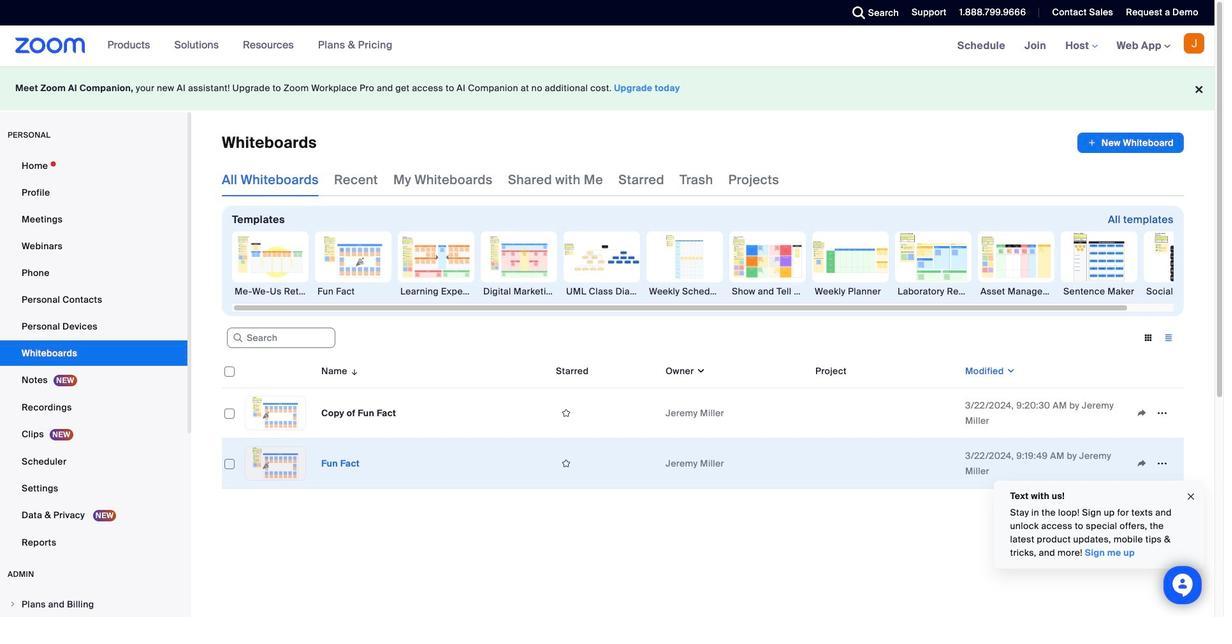 Task type: locate. For each thing, give the bounding box(es) containing it.
application
[[1078, 133, 1184, 153], [222, 355, 1194, 499], [1132, 404, 1179, 423], [1132, 454, 1179, 473]]

0 vertical spatial fun fact element
[[315, 285, 392, 298]]

more options for copy of fun fact image
[[1152, 408, 1173, 419]]

share image
[[1132, 458, 1152, 469]]

list mode, selected image
[[1159, 332, 1179, 344]]

fun fact element
[[315, 285, 392, 298], [321, 458, 360, 469]]

product information navigation
[[98, 26, 402, 66]]

me-we-us retrospective element
[[232, 285, 309, 298]]

fun fact, modified at mar 22, 2024 by jeremy miller, link image
[[245, 446, 306, 481]]

cell for share image
[[811, 439, 960, 489]]

thumbnail of copy of fun fact image
[[246, 397, 305, 430]]

footer
[[0, 66, 1215, 110]]

Search text field
[[227, 328, 335, 348]]

banner
[[0, 26, 1215, 67]]

click to star the whiteboard fun fact image
[[556, 458, 577, 469]]

1 cell from the top
[[811, 388, 960, 439]]

2 cell from the top
[[811, 439, 960, 489]]

cell
[[811, 388, 960, 439], [811, 439, 960, 489]]

1 vertical spatial fun fact element
[[321, 458, 360, 469]]

click to star the whiteboard copy of fun fact image
[[556, 408, 577, 419]]

tabs of all whiteboard page tab list
[[222, 163, 779, 196]]

menu item
[[0, 592, 187, 617]]

copy of fun fact element
[[321, 408, 396, 419]]

learning experience canvas element
[[398, 285, 474, 298]]



Task type: vqa. For each thing, say whether or not it's contained in the screenshot.
the Digital Marketing Canvas element
yes



Task type: describe. For each thing, give the bounding box(es) containing it.
laboratory report element
[[895, 285, 972, 298]]

more options for fun fact image
[[1152, 458, 1173, 469]]

weekly schedule element
[[647, 285, 723, 298]]

meetings navigation
[[948, 26, 1215, 67]]

zoom logo image
[[15, 38, 85, 54]]

arrow down image
[[347, 364, 359, 379]]

grid mode, not selected image
[[1138, 332, 1159, 344]]

right image
[[9, 601, 17, 608]]

social emotional learning element
[[1144, 285, 1221, 298]]

digital marketing canvas element
[[481, 285, 557, 298]]

asset management element
[[978, 285, 1055, 298]]

uml class diagram element
[[564, 285, 640, 298]]

cell for share icon
[[811, 388, 960, 439]]

sentence maker element
[[1061, 285, 1138, 298]]

close image
[[1186, 490, 1196, 504]]

thumbnail of fun fact image
[[246, 447, 305, 480]]

share image
[[1132, 408, 1152, 419]]

personal menu menu
[[0, 153, 187, 557]]

weekly planner element
[[812, 285, 889, 298]]

down image
[[694, 365, 706, 378]]

profile picture image
[[1184, 33, 1205, 54]]

show and tell with a twist element
[[730, 285, 806, 298]]



